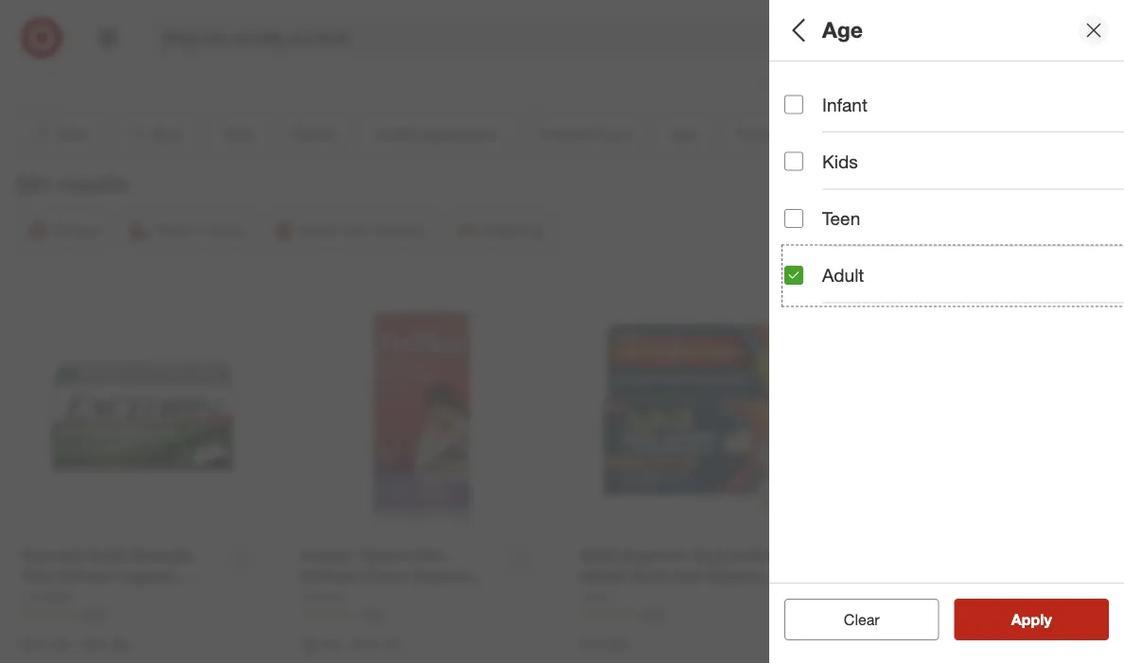 Task type: vqa. For each thing, say whether or not it's contained in the screenshot.
Health in the top right of the page
yes



Task type: describe. For each thing, give the bounding box(es) containing it.
$8.49
[[860, 637, 897, 655]]

brand
[[785, 147, 836, 169]]

1097
[[919, 609, 944, 623]]

$21.99
[[82, 636, 127, 654]]

product
[[785, 273, 853, 295]]

infant
[[823, 94, 868, 115]]

- for $15.49
[[72, 636, 78, 654]]

Kids checkbox
[[785, 152, 804, 171]]

brand button
[[785, 128, 1125, 194]]

see results button
[[955, 599, 1110, 641]]

see
[[992, 611, 1019, 629]]

stick;
[[826, 298, 859, 314]]

results for 321 results
[[58, 171, 128, 197]]

product form spray; stick; tablet
[[785, 273, 902, 314]]

health application button
[[785, 194, 1125, 260]]

clear for clear
[[844, 611, 880, 629]]

health application
[[785, 214, 942, 235]]

$12.39
[[581, 636, 626, 654]]

2 link
[[1064, 17, 1106, 59]]

3403
[[81, 608, 106, 622]]

$15.49 - $21.99
[[22, 636, 127, 654]]

- for $8.59
[[343, 636, 349, 654]]

spray;
[[785, 298, 823, 314]]

321
[[15, 171, 51, 197]]

clear button
[[785, 599, 940, 641]]

1097 link
[[860, 608, 1102, 624]]

2
[[1093, 19, 1098, 31]]



Task type: locate. For each thing, give the bounding box(es) containing it.
Adult checkbox
[[785, 266, 804, 285]]

1 - from the left
[[72, 636, 78, 654]]

see results
[[992, 611, 1072, 629]]

age dialog
[[770, 0, 1125, 664]]

apply button
[[955, 599, 1110, 641]]

all
[[875, 611, 890, 629]]

all
[[785, 17, 811, 43]]

$15.49
[[22, 636, 68, 654]]

2 clear from the left
[[844, 611, 880, 629]]

all filters
[[785, 17, 876, 43]]

1 horizontal spatial -
[[343, 636, 349, 654]]

tablet
[[863, 298, 898, 314]]

- left $21.99
[[72, 636, 78, 654]]

$8.59 - $12.19
[[302, 636, 398, 654]]

clear
[[835, 611, 871, 629], [844, 611, 880, 629]]

$8.59
[[302, 636, 338, 654]]

$12.19
[[353, 636, 398, 654]]

1587
[[360, 608, 385, 622]]

results for see results
[[1023, 611, 1072, 629]]

0 horizontal spatial results
[[58, 171, 128, 197]]

health
[[785, 214, 840, 235]]

- right '$8.59'
[[343, 636, 349, 654]]

kids
[[823, 151, 858, 172]]

teen
[[823, 208, 861, 229]]

clear inside age dialog
[[844, 611, 880, 629]]

filters
[[817, 17, 876, 43]]

age
[[823, 17, 863, 43]]

-
[[72, 636, 78, 654], [343, 636, 349, 654]]

clear up $8.49
[[844, 611, 880, 629]]

clear left all
[[835, 611, 871, 629]]

2 - from the left
[[343, 636, 349, 654]]

all filters dialog
[[770, 0, 1125, 664]]

1705
[[639, 608, 665, 622]]

clear for clear all
[[835, 611, 871, 629]]

results right 'see'
[[1023, 611, 1072, 629]]

1 vertical spatial results
[[1023, 611, 1072, 629]]

results
[[58, 171, 128, 197], [1023, 611, 1072, 629]]

clear inside all filters dialog
[[835, 611, 871, 629]]

type button
[[785, 62, 1125, 128]]

1587 link
[[302, 607, 543, 623]]

Infant checkbox
[[785, 95, 804, 114]]

321 results
[[15, 171, 128, 197]]

application
[[845, 214, 942, 235]]

form
[[858, 273, 902, 295]]

apply
[[1012, 611, 1052, 629]]

1705 link
[[581, 607, 822, 623]]

What can we help you find? suggestions appear below search field
[[151, 17, 885, 59]]

type
[[785, 81, 825, 103]]

1 clear from the left
[[835, 611, 871, 629]]

1 horizontal spatial results
[[1023, 611, 1072, 629]]

0 horizontal spatial -
[[72, 636, 78, 654]]

advertisement region
[[0, 0, 1125, 75]]

3403 link
[[22, 607, 264, 623]]

results inside button
[[1023, 611, 1072, 629]]

adult
[[823, 265, 865, 286]]

clear all button
[[785, 599, 940, 641]]

results right 321
[[58, 171, 128, 197]]

clear all
[[835, 611, 890, 629]]

Teen checkbox
[[785, 209, 804, 228]]

0 vertical spatial results
[[58, 171, 128, 197]]



